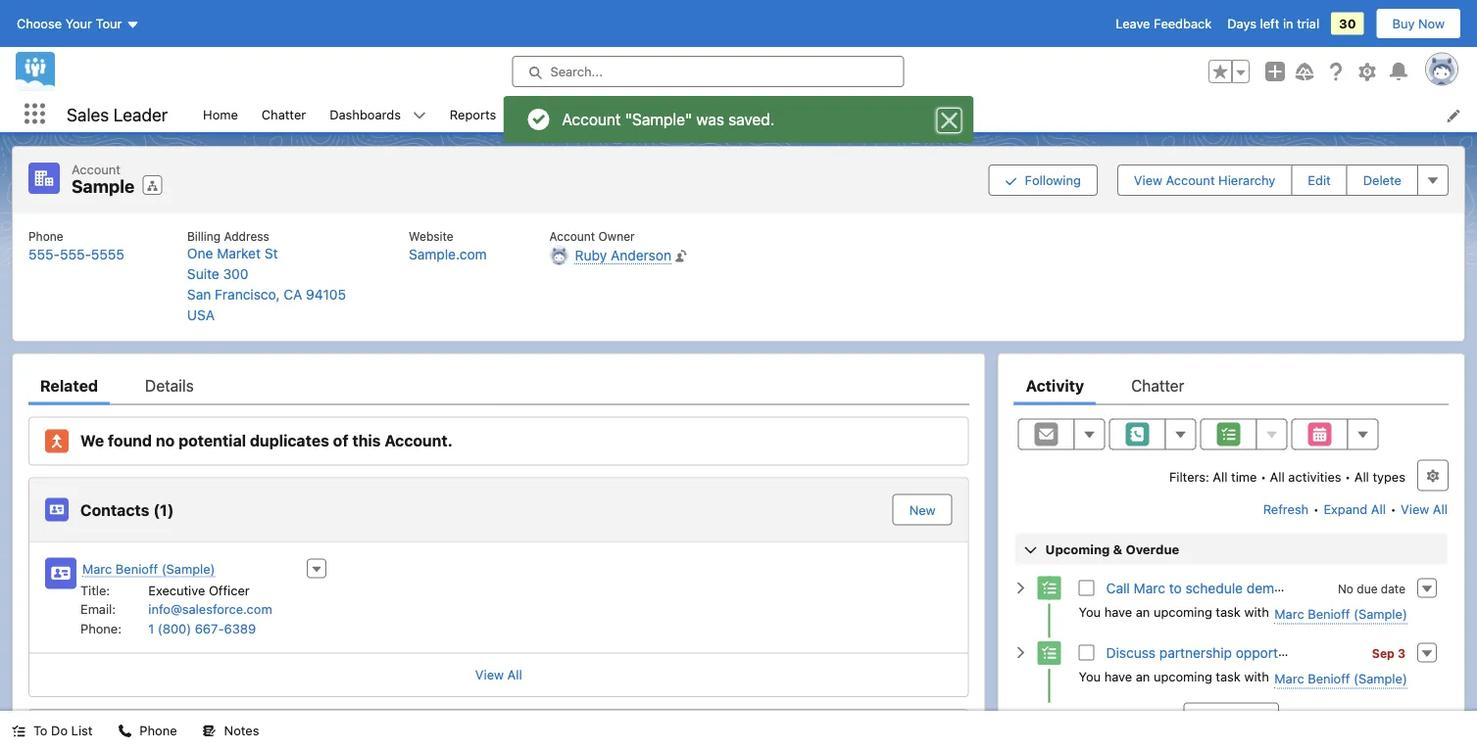 Task type: locate. For each thing, give the bounding box(es) containing it.
chatter up filters:
[[1131, 376, 1184, 395]]

0 horizontal spatial text default image
[[118, 725, 132, 739]]

opportunities link
[[719, 96, 824, 132]]

2 vertical spatial marc benioff (sample) link
[[1274, 670, 1407, 690]]

1 you from the top
[[1079, 605, 1101, 620]]

you have an upcoming task with marc benioff (sample) down call marc to schedule demo (sample)
[[1079, 605, 1407, 621]]

1 vertical spatial list
[[13, 213, 1464, 342]]

2 you from the top
[[1079, 670, 1101, 684]]

2 vertical spatial text default image
[[12, 725, 25, 739]]

account down search...
[[562, 110, 621, 128]]

upcoming down the to
[[1154, 605, 1212, 620]]

marc up title:
[[82, 562, 112, 577]]

1 (800) 667-6389 link
[[148, 621, 256, 636]]

was
[[696, 110, 724, 128]]

expand all button
[[1323, 493, 1387, 525]]

chatter link up filters:
[[1131, 366, 1184, 405]]

an up discuss
[[1136, 605, 1150, 620]]

1 horizontal spatial phone
[[140, 724, 177, 739]]

text default image left task image
[[1014, 582, 1028, 595]]

" left was
[[685, 110, 692, 128]]

have for call
[[1104, 605, 1132, 620]]

0 vertical spatial view
[[1134, 173, 1162, 187]]

" right the forecasts link on the left top of page
[[625, 110, 632, 128]]

call
[[1106, 580, 1130, 596]]

3
[[1398, 648, 1405, 661]]

have for discuss
[[1104, 670, 1132, 684]]

2 upcoming from the top
[[1154, 670, 1212, 684]]

•
[[1260, 470, 1266, 485], [1345, 470, 1351, 485], [1313, 502, 1319, 517], [1390, 502, 1396, 517]]

have down discuss
[[1104, 670, 1132, 684]]

benioff down no
[[1308, 607, 1350, 621]]

1 vertical spatial task
[[1216, 670, 1241, 684]]

leave feedback
[[1116, 16, 1212, 31]]

text default image left to
[[12, 725, 25, 739]]

• right time
[[1260, 470, 1266, 485]]

upcoming down partnership
[[1154, 670, 1212, 684]]

5555
[[91, 246, 124, 262]]

0 vertical spatial you have an upcoming task with marc benioff (sample)
[[1079, 605, 1407, 621]]

account inside success alert dialog
[[562, 110, 621, 128]]

1 horizontal spatial chatter
[[1131, 376, 1184, 395]]

1 with from the top
[[1244, 605, 1269, 620]]

view inside related tab panel
[[475, 668, 504, 683]]

0 horizontal spatial view
[[475, 668, 504, 683]]

have down the call
[[1104, 605, 1132, 620]]

overdue
[[1126, 542, 1179, 557]]

0 vertical spatial task
[[1216, 605, 1241, 620]]

marc down opportunities
[[1274, 672, 1304, 686]]

left
[[1260, 16, 1279, 31]]

(800)
[[158, 621, 191, 636]]

"
[[625, 110, 632, 128], [685, 110, 692, 128]]

view for view all
[[475, 668, 504, 683]]

sep 3
[[1372, 648, 1405, 661]]

account down sales
[[72, 162, 121, 176]]

1 horizontal spatial chatter link
[[1131, 366, 1184, 405]]

with for schedule
[[1244, 605, 1269, 620]]

0 vertical spatial chatter link
[[250, 96, 318, 132]]

0 vertical spatial list
[[191, 96, 1477, 132]]

chatter right home
[[262, 107, 306, 121]]

days left in trial
[[1227, 16, 1319, 31]]

&
[[1113, 542, 1122, 557]]

list containing home
[[191, 96, 1477, 132]]

sep
[[1372, 648, 1395, 661]]

2 an from the top
[[1136, 670, 1150, 684]]

leave
[[1116, 16, 1150, 31]]

text default image left notes
[[203, 725, 216, 739]]

potential
[[178, 432, 246, 450]]

1 vertical spatial sample
[[72, 176, 135, 197]]

94105
[[306, 287, 346, 303]]

2 vertical spatial benioff
[[1308, 672, 1350, 686]]

task for opportunities
[[1216, 670, 1241, 684]]

2 with from the top
[[1244, 670, 1269, 684]]

2 " from the left
[[685, 110, 692, 128]]

1 horizontal spatial sample
[[632, 110, 685, 128]]

1 you have an upcoming task with marc benioff (sample) from the top
[[1079, 605, 1407, 621]]

text default image inside phone button
[[118, 725, 132, 739]]

2 task from the top
[[1216, 670, 1241, 684]]

home link
[[191, 96, 250, 132]]

hierarchy
[[1218, 173, 1275, 187]]

2 vertical spatial view
[[475, 668, 504, 683]]

marc benioff (sample) link up executive officer email:
[[82, 560, 215, 579]]

1 vertical spatial you have an upcoming task with marc benioff (sample)
[[1079, 670, 1407, 686]]

text default image for notes
[[203, 725, 216, 739]]

1 have from the top
[[1104, 605, 1132, 620]]

marc benioff (sample) link down no
[[1274, 605, 1407, 625]]

days
[[1227, 16, 1256, 31]]

list
[[71, 724, 93, 739]]

view inside button
[[1134, 173, 1162, 187]]

sample
[[632, 110, 685, 128], [72, 176, 135, 197]]

edit
[[1308, 173, 1331, 187]]

tab list up account.
[[28, 366, 969, 405]]

1 horizontal spatial tab list
[[1014, 366, 1449, 405]]

0 horizontal spatial phone
[[28, 229, 63, 243]]

one
[[187, 246, 213, 262]]

found
[[108, 432, 152, 450]]

view for view account hierarchy
[[1134, 173, 1162, 187]]

1 an from the top
[[1136, 605, 1150, 620]]

ruby
[[575, 247, 607, 264]]

1 vertical spatial marc benioff (sample) link
[[1274, 605, 1407, 625]]

reports link
[[438, 96, 508, 132]]

activity link
[[1026, 366, 1084, 405]]

chatter link right home
[[250, 96, 318, 132]]

account for account " sample " was saved.
[[562, 110, 621, 128]]

details
[[145, 376, 194, 395]]

call marc to schedule demo (sample) link
[[1106, 580, 1343, 596]]

benioff
[[116, 562, 158, 577], [1308, 607, 1350, 621], [1308, 672, 1350, 686]]

list
[[191, 96, 1477, 132], [13, 213, 1464, 342]]

with down discuss partnership opportunities (sample)
[[1244, 670, 1269, 684]]

1 vertical spatial upcoming
[[1154, 670, 1212, 684]]

1 vertical spatial have
[[1104, 670, 1132, 684]]

0 vertical spatial an
[[1136, 605, 1150, 620]]

text default image right list
[[118, 725, 132, 739]]

account owner
[[549, 229, 635, 243]]

dashboards list item
[[318, 96, 438, 132]]

san
[[187, 287, 211, 303]]

0 vertical spatial you
[[1079, 605, 1101, 620]]

0 vertical spatial text default image
[[1014, 582, 1028, 595]]

1 vertical spatial phone
[[140, 724, 177, 739]]

• left expand
[[1313, 502, 1319, 517]]

phone up 555-555-5555 link
[[28, 229, 63, 243]]

demo
[[1246, 580, 1282, 596]]

no due date
[[1338, 583, 1405, 596]]

1 upcoming from the top
[[1154, 605, 1212, 620]]

you
[[1079, 605, 1101, 620], [1079, 670, 1101, 684]]

forecasts
[[545, 107, 603, 121]]

view
[[1134, 173, 1162, 187], [1401, 502, 1429, 517], [475, 668, 504, 683]]

1 vertical spatial an
[[1136, 670, 1150, 684]]

accounts list item
[[615, 96, 719, 132]]

account inside list
[[549, 229, 595, 243]]

555-
[[28, 246, 60, 262], [60, 246, 91, 262]]

marc
[[82, 562, 112, 577], [1134, 580, 1165, 596], [1274, 607, 1304, 621], [1274, 672, 1304, 686]]

phone inside phone 555-555-5555
[[28, 229, 63, 243]]

1 horizontal spatial "
[[685, 110, 692, 128]]

1 vertical spatial benioff
[[1308, 607, 1350, 621]]

(sample) down sep
[[1354, 672, 1407, 686]]

account left hierarchy
[[1166, 173, 1215, 187]]

2 have from the top
[[1104, 670, 1132, 684]]

ruby anderson
[[575, 247, 671, 264]]

info@salesforce.com phone:
[[80, 602, 272, 636]]

activity
[[1026, 376, 1084, 395]]

an
[[1136, 605, 1150, 620], [1136, 670, 1150, 684]]

you have an upcoming task with marc benioff (sample) down discuss partnership opportunities (sample)
[[1079, 670, 1407, 686]]

website
[[409, 229, 453, 243]]

marc left the to
[[1134, 580, 1165, 596]]

discuss partnership opportunities (sample)
[[1106, 645, 1381, 661]]

0 vertical spatial have
[[1104, 605, 1132, 620]]

(sample) up 'executive'
[[161, 562, 215, 577]]

phone left notes button
[[140, 724, 177, 739]]

1 vertical spatial with
[[1244, 670, 1269, 684]]

1 horizontal spatial view all link
[[1400, 493, 1449, 525]]

2 horizontal spatial view
[[1401, 502, 1429, 517]]

account for account
[[72, 162, 121, 176]]

upcoming
[[1045, 542, 1110, 557]]

view account hierarchy button
[[1117, 164, 1292, 196]]

account up ruby
[[549, 229, 595, 243]]

sample up phone 555-555-5555
[[72, 176, 135, 197]]

text default image for discuss
[[1014, 647, 1028, 660]]

with down demo
[[1244, 605, 1269, 620]]

related link
[[40, 366, 98, 405]]

1 horizontal spatial view
[[1134, 173, 1162, 187]]

(sample) inside 'link'
[[161, 562, 215, 577]]

0 vertical spatial marc benioff (sample) link
[[82, 560, 215, 579]]

0 vertical spatial with
[[1244, 605, 1269, 620]]

sample inside success alert dialog
[[632, 110, 685, 128]]

0 horizontal spatial sample
[[72, 176, 135, 197]]

1 tab list from the left
[[28, 366, 969, 405]]

(sample) left 3
[[1324, 645, 1381, 661]]

0 horizontal spatial chatter
[[262, 107, 306, 121]]

sample.com link
[[409, 246, 487, 262]]

marc benioff (sample) link down sep
[[1274, 670, 1407, 690]]

benioff up executive officer email:
[[116, 562, 158, 577]]

notes
[[224, 724, 259, 739]]

no
[[156, 432, 175, 450]]

0 horizontal spatial "
[[625, 110, 632, 128]]

with
[[1244, 605, 1269, 620], [1244, 670, 1269, 684]]

30
[[1339, 16, 1356, 31]]

text default image
[[1014, 582, 1028, 595], [1014, 647, 1028, 660], [12, 725, 25, 739]]

1 vertical spatial you
[[1079, 670, 1101, 684]]

0 vertical spatial benioff
[[116, 562, 158, 577]]

chatter
[[262, 107, 306, 121], [1131, 376, 1184, 395]]

related
[[40, 376, 98, 395]]

1 text default image from the left
[[118, 725, 132, 739]]

text default image for call
[[1014, 582, 1028, 595]]

text default image inside notes button
[[203, 725, 216, 739]]

text default image left task icon
[[1014, 647, 1028, 660]]

1 task from the top
[[1216, 605, 1241, 620]]

title:
[[80, 583, 110, 598]]

saved.
[[728, 110, 775, 128]]

1 horizontal spatial text default image
[[203, 725, 216, 739]]

have
[[1104, 605, 1132, 620], [1104, 670, 1132, 684]]

refresh button
[[1262, 493, 1310, 525]]

contacts (1)
[[80, 501, 174, 519]]

0 horizontal spatial chatter link
[[250, 96, 318, 132]]

0 vertical spatial sample
[[632, 110, 685, 128]]

1 555- from the left
[[28, 246, 60, 262]]

1 vertical spatial text default image
[[1014, 647, 1028, 660]]

info@salesforce.com
[[148, 602, 272, 617]]

1 vertical spatial chatter link
[[1131, 366, 1184, 405]]

2 555- from the left
[[60, 246, 91, 262]]

tab list
[[28, 366, 969, 405], [1014, 366, 1449, 405]]

ca
[[284, 287, 302, 303]]

call marc to schedule demo (sample)
[[1106, 580, 1343, 596]]

0 vertical spatial phone
[[28, 229, 63, 243]]

2 you have an upcoming task with marc benioff (sample) from the top
[[1079, 670, 1407, 686]]

accounts
[[627, 107, 682, 121]]

0 horizontal spatial view all link
[[29, 653, 968, 697]]

6389
[[224, 621, 256, 636]]

phone:
[[80, 621, 122, 636]]

benioff down opportunities
[[1308, 672, 1350, 686]]

upcoming for marc
[[1154, 605, 1212, 620]]

phone
[[28, 229, 63, 243], [140, 724, 177, 739]]

phone inside button
[[140, 724, 177, 739]]

1 vertical spatial chatter
[[1131, 376, 1184, 395]]

text default image
[[118, 725, 132, 739], [203, 725, 216, 739]]

you for discuss partnership opportunities (sample)
[[1079, 670, 1101, 684]]

reports list item
[[438, 96, 533, 132]]

info@salesforce.com link
[[148, 602, 272, 617]]

0 vertical spatial upcoming
[[1154, 605, 1212, 620]]

list containing one market st
[[13, 213, 1464, 342]]

task down call marc to schedule demo (sample)
[[1216, 605, 1241, 620]]

sample left was
[[632, 110, 685, 128]]

300
[[223, 266, 248, 282]]

an down discuss
[[1136, 670, 1150, 684]]

2 tab list from the left
[[1014, 366, 1449, 405]]

0 vertical spatial chatter
[[262, 107, 306, 121]]

0 horizontal spatial tab list
[[28, 366, 969, 405]]

2 text default image from the left
[[203, 725, 216, 739]]

you have an upcoming task with marc benioff (sample) for to
[[1079, 605, 1407, 621]]

an for discuss
[[1136, 670, 1150, 684]]

tab list up time
[[1014, 366, 1449, 405]]

group
[[1208, 60, 1250, 83]]

task down discuss partnership opportunities (sample)
[[1216, 670, 1241, 684]]

following button
[[989, 164, 1098, 196]]



Task type: vqa. For each thing, say whether or not it's contained in the screenshot.
2nd 'you have an upcoming task with marc benioff (sample)' from the bottom of the page
yes



Task type: describe. For each thing, give the bounding box(es) containing it.
benioff inside related tab panel
[[116, 562, 158, 577]]

benioff for discuss partnership opportunities (sample)
[[1308, 672, 1350, 686]]

1 " from the left
[[625, 110, 632, 128]]

your
[[65, 16, 92, 31]]

opportunities image
[[45, 730, 69, 751]]

accounts link
[[615, 96, 694, 132]]

phone button
[[106, 712, 189, 751]]

text default image for phone
[[118, 725, 132, 739]]

phone 555-555-5555
[[28, 229, 124, 262]]

discuss partnership opportunities (sample) link
[[1106, 645, 1381, 661]]

account for account owner
[[549, 229, 595, 243]]

search...
[[550, 64, 603, 79]]

following
[[1025, 173, 1081, 187]]

1
[[148, 621, 154, 636]]

related tab panel
[[28, 405, 969, 751]]

tab list containing activity
[[1014, 366, 1449, 405]]

marc benioff (sample)
[[82, 562, 215, 577]]

marc benioff (sample) link for discuss partnership opportunities (sample)
[[1274, 670, 1407, 690]]

(sample) right demo
[[1286, 580, 1343, 596]]

list for leave feedback link in the top of the page
[[191, 96, 1477, 132]]

executive officer email:
[[80, 583, 250, 617]]

(sample) down no due date
[[1354, 607, 1407, 621]]

no
[[1338, 583, 1353, 596]]

anderson
[[611, 247, 671, 264]]

sample.com
[[409, 246, 487, 262]]

account.
[[385, 432, 453, 450]]

dashboards
[[330, 107, 401, 121]]

filters: all time • all activities • all types
[[1169, 470, 1405, 485]]

executive
[[148, 583, 205, 598]]

market
[[217, 246, 261, 262]]

activities
[[1288, 470, 1341, 485]]

officer
[[209, 583, 250, 598]]

success alert dialog
[[503, 96, 974, 143]]

• up expand
[[1345, 470, 1351, 485]]

search... button
[[512, 56, 904, 87]]

to
[[1169, 580, 1182, 596]]

tab list containing related
[[28, 366, 969, 405]]

555-555-5555 link
[[28, 246, 124, 262]]

now
[[1418, 16, 1445, 31]]

expand
[[1324, 502, 1367, 517]]

tour
[[96, 16, 122, 31]]

text default image inside to do list button
[[12, 725, 25, 739]]

buy now button
[[1376, 8, 1461, 39]]

st
[[264, 246, 278, 262]]

dashboards link
[[318, 96, 413, 132]]

home
[[203, 107, 238, 121]]

date
[[1381, 583, 1405, 596]]

refresh
[[1263, 502, 1309, 517]]

list for home link
[[13, 213, 1464, 342]]

upcoming & overdue
[[1045, 542, 1179, 557]]

0 vertical spatial view all link
[[1400, 493, 1449, 525]]

new button
[[893, 494, 952, 526]]

marc benioff (sample) link inside related tab panel
[[82, 560, 215, 579]]

marc down demo
[[1274, 607, 1304, 621]]

marc inside 'link'
[[82, 562, 112, 577]]

1 vertical spatial view all link
[[29, 653, 968, 697]]

in
[[1283, 16, 1293, 31]]

chatter link for home link
[[250, 96, 318, 132]]

leader
[[114, 104, 168, 125]]

you for call marc to schedule demo (sample)
[[1079, 605, 1101, 620]]

details link
[[145, 366, 194, 405]]

buy
[[1392, 16, 1415, 31]]

marc benioff (sample) link for call marc to schedule demo (sample)
[[1274, 605, 1407, 625]]

an for call
[[1136, 605, 1150, 620]]

to do list button
[[0, 712, 104, 751]]

discuss
[[1106, 645, 1156, 661]]

opportunities
[[731, 107, 812, 121]]

leave feedback link
[[1116, 16, 1212, 31]]

all inside related tab panel
[[507, 668, 522, 683]]

phone for phone 555-555-5555
[[28, 229, 63, 243]]

delete
[[1363, 173, 1401, 187]]

to do list
[[33, 724, 93, 739]]

phone for phone
[[140, 724, 177, 739]]

reports
[[450, 107, 496, 121]]

account " sample " was saved.
[[562, 110, 775, 128]]

chatter inside tab list
[[1131, 376, 1184, 395]]

we
[[80, 432, 104, 450]]

choose
[[17, 16, 62, 31]]

this
[[352, 432, 381, 450]]

you have an upcoming task with marc benioff (sample) for opportunities
[[1079, 670, 1407, 686]]

time
[[1231, 470, 1257, 485]]

upcoming for partnership
[[1154, 670, 1212, 684]]

• down 'types'
[[1390, 502, 1396, 517]]

task image
[[1038, 577, 1061, 601]]

1 vertical spatial view
[[1401, 502, 1429, 517]]

to
[[33, 724, 48, 739]]

billing
[[187, 229, 221, 243]]

address
[[224, 229, 269, 243]]

partnership
[[1159, 645, 1232, 661]]

schedule
[[1185, 580, 1243, 596]]

edit button
[[1291, 164, 1347, 196]]

chatter link for activity link
[[1131, 366, 1184, 405]]

due
[[1357, 583, 1378, 596]]

duplicates
[[250, 432, 329, 450]]

667-
[[195, 621, 224, 636]]

of
[[333, 432, 348, 450]]

buy now
[[1392, 16, 1445, 31]]

with for (sample)
[[1244, 670, 1269, 684]]

benioff for call marc to schedule demo (sample)
[[1308, 607, 1350, 621]]

account inside button
[[1166, 173, 1215, 187]]

sales leader
[[67, 104, 168, 125]]

1 (800) 667-6389
[[148, 621, 256, 636]]

opportunities
[[1236, 645, 1320, 661]]

ruby anderson link
[[575, 246, 671, 266]]

contacts image
[[45, 498, 69, 522]]

task for to
[[1216, 605, 1241, 620]]

delete button
[[1346, 164, 1418, 196]]

opportunities list item
[[719, 96, 850, 132]]

task image
[[1038, 642, 1061, 665]]



